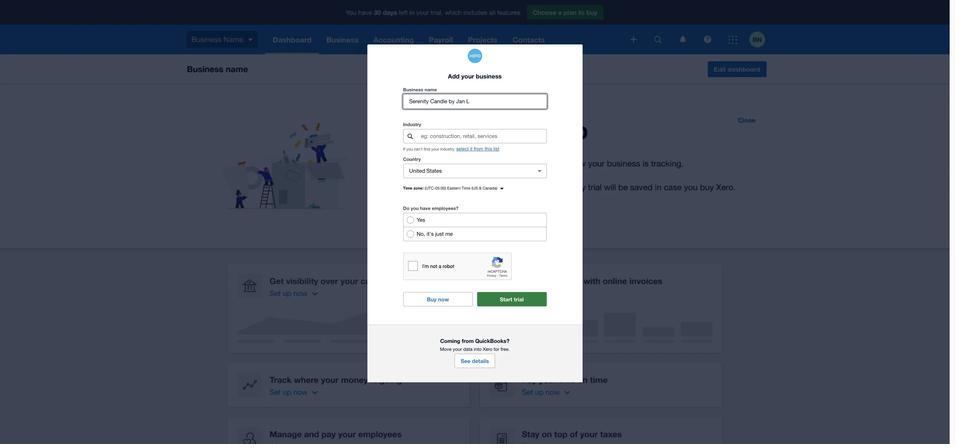 Task type: describe. For each thing, give the bounding box(es) containing it.
coming
[[440, 338, 460, 345]]

move
[[440, 347, 452, 353]]

start trial button
[[477, 293, 547, 307]]

start
[[500, 297, 513, 303]]

into
[[474, 347, 482, 353]]

business
[[476, 73, 502, 80]]

you for can't
[[407, 147, 413, 152]]

0 vertical spatial your
[[461, 73, 474, 80]]

you for have
[[411, 206, 419, 212]]

0 vertical spatial from
[[474, 147, 484, 152]]

it's
[[427, 231, 434, 237]]

no, it's just me
[[417, 231, 453, 237]]

do you have employees? group
[[403, 213, 547, 242]]

can't
[[414, 147, 423, 152]]

Business name field
[[404, 95, 546, 109]]

free.
[[501, 347, 510, 353]]

your for quickbooks?
[[453, 347, 462, 353]]

me
[[445, 231, 453, 237]]

industry
[[403, 122, 421, 128]]

time inside time zone: (utc-05:00) eastern time (us & canada)
[[462, 186, 471, 191]]

(utc-
[[425, 186, 435, 191]]

buy
[[427, 297, 437, 303]]

start trial
[[500, 297, 524, 303]]

do you have employees?
[[403, 206, 459, 212]]

if you can't find your industry, select it from this list
[[403, 147, 499, 152]]

search icon image
[[408, 134, 413, 139]]

05:00)
[[435, 186, 446, 191]]

no,
[[417, 231, 425, 237]]

(us
[[472, 186, 478, 191]]

see details button
[[455, 354, 495, 369]]

data
[[463, 347, 473, 353]]

industry,
[[440, 147, 455, 152]]

do
[[403, 206, 410, 212]]



Task type: locate. For each thing, give the bounding box(es) containing it.
employees?
[[432, 206, 459, 212]]

zone:
[[414, 186, 424, 191]]

1 vertical spatial you
[[411, 206, 419, 212]]

&
[[479, 186, 482, 191]]

from right it
[[474, 147, 484, 152]]

list
[[494, 147, 499, 152]]

your right add
[[461, 73, 474, 80]]

you right the if
[[407, 147, 413, 152]]

xero
[[483, 347, 493, 353]]

time left zone:
[[403, 186, 413, 191]]

your inside coming from quickbooks? move your data into xero for free.
[[453, 347, 462, 353]]

clear image
[[532, 164, 547, 179]]

from inside coming from quickbooks? move your data into xero for free.
[[462, 338, 474, 345]]

you inside if you can't find your industry, select it from this list
[[407, 147, 413, 152]]

buy now button
[[403, 293, 473, 307]]

select
[[456, 147, 469, 152]]

if
[[403, 147, 405, 152]]

from up data
[[462, 338, 474, 345]]

select it from this list button
[[456, 147, 499, 152]]

0 horizontal spatial time
[[403, 186, 413, 191]]

trial
[[514, 297, 524, 303]]

find
[[424, 147, 430, 152]]

Industry field
[[420, 130, 546, 143]]

your inside if you can't find your industry, select it from this list
[[432, 147, 439, 152]]

time left (us
[[462, 186, 471, 191]]

coming from quickbooks? move your data into xero for free.
[[440, 338, 510, 353]]

you
[[407, 147, 413, 152], [411, 206, 419, 212]]

business name
[[403, 87, 437, 93]]

yes
[[417, 217, 425, 223]]

time zone: (utc-05:00) eastern time (us & canada)
[[403, 186, 498, 191]]

country
[[403, 157, 421, 162]]

canada)
[[483, 186, 498, 191]]

this
[[485, 147, 492, 152]]

for
[[494, 347, 499, 353]]

quickbooks?
[[475, 338, 510, 345]]

see
[[461, 358, 471, 365]]

add
[[448, 73, 460, 80]]

you right do
[[411, 206, 419, 212]]

have
[[420, 206, 431, 212]]

see details
[[461, 358, 489, 365]]

business
[[403, 87, 423, 93]]

xero image
[[468, 49, 482, 63]]

your for can't
[[432, 147, 439, 152]]

1 vertical spatial your
[[432, 147, 439, 152]]

Country field
[[404, 165, 530, 178]]

from
[[474, 147, 484, 152], [462, 338, 474, 345]]

now
[[438, 297, 449, 303]]

0 vertical spatial you
[[407, 147, 413, 152]]

eastern
[[447, 186, 461, 191]]

2 vertical spatial your
[[453, 347, 462, 353]]

name
[[425, 87, 437, 93]]

time
[[403, 186, 413, 191], [462, 186, 471, 191]]

buy now
[[427, 297, 449, 303]]

it
[[470, 147, 473, 152]]

1 horizontal spatial time
[[462, 186, 471, 191]]

your left data
[[453, 347, 462, 353]]

just
[[435, 231, 444, 237]]

your
[[461, 73, 474, 80], [432, 147, 439, 152], [453, 347, 462, 353]]

1 vertical spatial from
[[462, 338, 474, 345]]

your right find
[[432, 147, 439, 152]]

details
[[472, 358, 489, 365]]

add your business
[[448, 73, 502, 80]]



Task type: vqa. For each thing, say whether or not it's contained in the screenshot.
the top Draft
no



